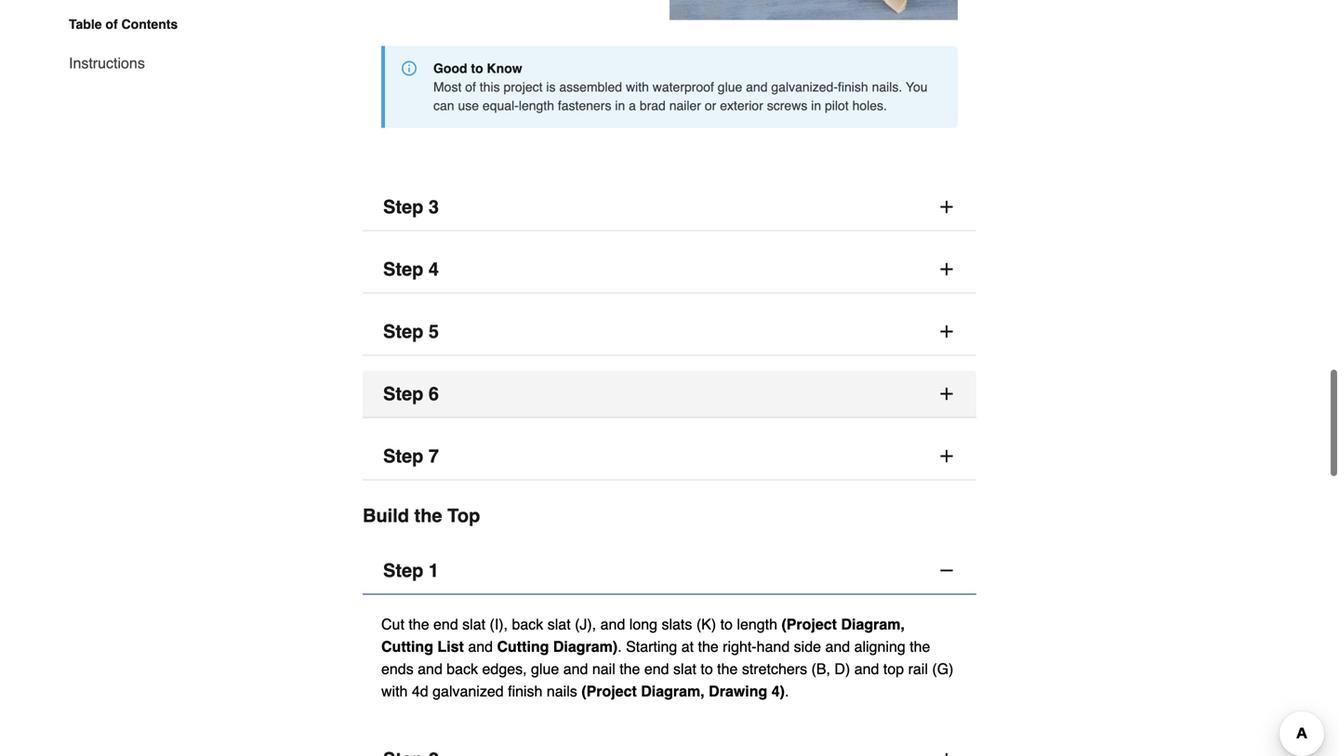 Task type: describe. For each thing, give the bounding box(es) containing it.
equal-
[[483, 98, 519, 113]]

the up the rail
[[910, 638, 931, 655]]

3
[[429, 196, 439, 217]]

build
[[363, 505, 409, 526]]

galvanized
[[433, 683, 504, 700]]

glue inside good to know most of this project is assembled with waterproof glue and galvanized-finish nails. you can use equal-length fasteners in a brad nailer or exterior screws in pilot holes.
[[718, 79, 743, 94]]

fasteners
[[558, 98, 612, 113]]

the up drawing on the bottom
[[717, 660, 738, 678]]

plus image for step 4
[[938, 260, 956, 278]]

and up 4d
[[418, 660, 443, 678]]

top
[[884, 660, 904, 678]]

can
[[434, 98, 455, 113]]

with inside . starting at the right-hand side and aligning the ends and back edges, glue and nail the end slat to the stretchers (b, d) and top rail (g) with 4d galvanized finish nails
[[381, 683, 408, 700]]

and inside good to know most of this project is assembled with waterproof glue and galvanized-finish nails. you can use equal-length fasteners in a brad nailer or exterior screws in pilot holes.
[[746, 79, 768, 94]]

use
[[458, 98, 479, 113]]

plus image for step 7
[[938, 447, 956, 465]]

instructions
[[69, 54, 145, 72]]

know
[[487, 61, 523, 76]]

minus image
[[938, 561, 956, 580]]

step 4
[[383, 258, 439, 280]]

step for step 3
[[383, 196, 424, 217]]

(b,
[[812, 660, 831, 678]]

plus image for step 6
[[938, 384, 956, 403]]

nails.
[[872, 79, 903, 94]]

the right at on the right
[[698, 638, 719, 655]]

(project for (project diagram, drawing 4) .
[[582, 683, 637, 700]]

galvanized-
[[772, 79, 838, 94]]

step 7
[[383, 445, 439, 467]]

and up d)
[[826, 638, 850, 655]]

6
[[429, 383, 439, 404]]

table
[[69, 17, 102, 32]]

with inside good to know most of this project is assembled with waterproof glue and galvanized-finish nails. you can use equal-length fasteners in a brad nailer or exterior screws in pilot holes.
[[626, 79, 649, 94]]

right-
[[723, 638, 757, 655]]

or
[[705, 98, 717, 113]]

instructions link
[[69, 41, 145, 74]]

(project for (project diagram, cutting list
[[782, 616, 837, 633]]

(project diagram, drawing 4) .
[[582, 683, 789, 700]]

step 5
[[383, 321, 439, 342]]

at
[[682, 638, 694, 655]]

project
[[504, 79, 543, 94]]

1 vertical spatial .
[[785, 683, 789, 700]]

length inside good to know most of this project is assembled with waterproof glue and galvanized-finish nails. you can use equal-length fasteners in a brad nailer or exterior screws in pilot holes.
[[519, 98, 554, 113]]

slats
[[662, 616, 693, 633]]

(project diagram, cutting list
[[381, 616, 905, 655]]

step 1 button
[[363, 547, 977, 595]]

nails
[[547, 683, 578, 700]]

slat inside . starting at the right-hand side and aligning the ends and back edges, glue and nail the end slat to the stretchers (b, d) and top rail (g) with 4d galvanized finish nails
[[674, 660, 697, 678]]

diagram)
[[553, 638, 618, 655]]

is
[[546, 79, 556, 94]]

step for step 4
[[383, 258, 424, 280]]

back inside . starting at the right-hand side and aligning the ends and back edges, glue and nail the end slat to the stretchers (b, d) and top rail (g) with 4d galvanized finish nails
[[447, 660, 478, 678]]

contents
[[121, 17, 178, 32]]

a
[[629, 98, 636, 113]]

1 horizontal spatial slat
[[548, 616, 571, 633]]

end inside . starting at the right-hand side and aligning the ends and back edges, glue and nail the end slat to the stretchers (b, d) and top rail (g) with 4d galvanized finish nails
[[645, 660, 669, 678]]

to inside . starting at the right-hand side and aligning the ends and back edges, glue and nail the end slat to the stretchers (b, d) and top rail (g) with 4d galvanized finish nails
[[701, 660, 713, 678]]

2 cutting from the left
[[497, 638, 549, 655]]

the right nail
[[620, 660, 640, 678]]



Task type: vqa. For each thing, say whether or not it's contained in the screenshot.
line1 text box
no



Task type: locate. For each thing, give the bounding box(es) containing it.
and right d)
[[855, 660, 880, 678]]

2 horizontal spatial to
[[721, 616, 733, 633]]

build the top
[[363, 505, 480, 526]]

0 horizontal spatial back
[[447, 660, 478, 678]]

(g)
[[933, 660, 954, 678]]

finish inside . starting at the right-hand side and aligning the ends and back edges, glue and nail the end slat to the stretchers (b, d) and top rail (g) with 4d galvanized finish nails
[[508, 683, 543, 700]]

of up use
[[465, 79, 476, 94]]

1 step from the top
[[383, 196, 424, 217]]

1 vertical spatial diagram,
[[641, 683, 705, 700]]

step 3 button
[[363, 184, 977, 231]]

0 vertical spatial plus image
[[938, 197, 956, 216]]

step 5 button
[[363, 308, 977, 356]]

1 horizontal spatial diagram,
[[841, 616, 905, 633]]

cut the end slat (i), back slat (j), and long slats (k) to length
[[381, 616, 782, 633]]

1 in from the left
[[615, 98, 625, 113]]

1 plus image from the top
[[938, 197, 956, 216]]

to inside good to know most of this project is assembled with waterproof glue and galvanized-finish nails. you can use equal-length fasteners in a brad nailer or exterior screws in pilot holes.
[[471, 61, 483, 76]]

0 vertical spatial length
[[519, 98, 554, 113]]

1 horizontal spatial in
[[811, 98, 822, 113]]

plus image inside step 3 button
[[938, 197, 956, 216]]

diagram, up aligning
[[841, 616, 905, 633]]

4)
[[772, 683, 785, 700]]

with up "a"
[[626, 79, 649, 94]]

(k)
[[697, 616, 717, 633]]

finish
[[838, 79, 869, 94], [508, 683, 543, 700]]

1 vertical spatial finish
[[508, 683, 543, 700]]

plus image
[[938, 260, 956, 278], [938, 384, 956, 403], [938, 750, 956, 756]]

2 plus image from the top
[[938, 384, 956, 403]]

4 step from the top
[[383, 383, 424, 404]]

1 vertical spatial length
[[737, 616, 778, 633]]

of inside "table of contents" element
[[106, 17, 118, 32]]

step left 4
[[383, 258, 424, 280]]

plus image for step 5
[[938, 322, 956, 341]]

step left the 6
[[383, 383, 424, 404]]

of inside good to know most of this project is assembled with waterproof glue and galvanized-finish nails. you can use equal-length fasteners in a brad nailer or exterior screws in pilot holes.
[[465, 79, 476, 94]]

finish up pilot on the right
[[838, 79, 869, 94]]

this
[[480, 79, 500, 94]]

.
[[618, 638, 622, 655], [785, 683, 789, 700]]

good to know most of this project is assembled with waterproof glue and galvanized-finish nails. you can use equal-length fasteners in a brad nailer or exterior screws in pilot holes.
[[434, 61, 928, 113]]

ends
[[381, 660, 414, 678]]

0 vertical spatial back
[[512, 616, 544, 633]]

step left 7
[[383, 445, 424, 467]]

of
[[106, 17, 118, 32], [465, 79, 476, 94]]

exterior
[[720, 98, 764, 113]]

step inside button
[[383, 196, 424, 217]]

diagram, down at on the right
[[641, 683, 705, 700]]

waterproof
[[653, 79, 714, 94]]

0 horizontal spatial slat
[[463, 616, 486, 633]]

glue inside . starting at the right-hand side and aligning the ends and back edges, glue and nail the end slat to the stretchers (b, d) and top rail (g) with 4d galvanized finish nails
[[531, 660, 559, 678]]

step left 5
[[383, 321, 424, 342]]

0 horizontal spatial finish
[[508, 683, 543, 700]]

plus image inside step 7 button
[[938, 447, 956, 465]]

3 step from the top
[[383, 321, 424, 342]]

finish inside good to know most of this project is assembled with waterproof glue and galvanized-finish nails. you can use equal-length fasteners in a brad nailer or exterior screws in pilot holes.
[[838, 79, 869, 94]]

1 horizontal spatial end
[[645, 660, 669, 678]]

. down the stretchers
[[785, 683, 789, 700]]

and up exterior
[[746, 79, 768, 94]]

slat left "(i),"
[[463, 616, 486, 633]]

in left "a"
[[615, 98, 625, 113]]

0 vertical spatial end
[[434, 616, 458, 633]]

back up galvanized
[[447, 660, 478, 678]]

with down ends
[[381, 683, 408, 700]]

diagram, for (project diagram, drawing 4) .
[[641, 683, 705, 700]]

1 horizontal spatial back
[[512, 616, 544, 633]]

0 horizontal spatial length
[[519, 98, 554, 113]]

and down "(i),"
[[468, 638, 493, 655]]

slat
[[463, 616, 486, 633], [548, 616, 571, 633], [674, 660, 697, 678]]

screws
[[767, 98, 808, 113]]

0 horizontal spatial of
[[106, 17, 118, 32]]

and down diagram) at the bottom
[[564, 660, 588, 678]]

and cutting diagram)
[[468, 638, 618, 655]]

most
[[434, 79, 462, 94]]

2 vertical spatial to
[[701, 660, 713, 678]]

cutting
[[381, 638, 434, 655], [497, 638, 549, 655]]

in left pilot on the right
[[811, 98, 822, 113]]

diagram,
[[841, 616, 905, 633], [641, 683, 705, 700]]

(project
[[782, 616, 837, 633], [582, 683, 637, 700]]

back
[[512, 616, 544, 633], [447, 660, 478, 678]]

2 vertical spatial plus image
[[938, 447, 956, 465]]

edges,
[[482, 660, 527, 678]]

0 horizontal spatial in
[[615, 98, 625, 113]]

glue up exterior
[[718, 79, 743, 94]]

plus image inside the step 6 button
[[938, 384, 956, 403]]

1 vertical spatial back
[[447, 660, 478, 678]]

plus image for step 3
[[938, 197, 956, 216]]

1 vertical spatial to
[[721, 616, 733, 633]]

step 3
[[383, 196, 439, 217]]

brad
[[640, 98, 666, 113]]

0 horizontal spatial (project
[[582, 683, 637, 700]]

glue down and cutting diagram) on the bottom left of the page
[[531, 660, 559, 678]]

step left 3
[[383, 196, 424, 217]]

nail
[[592, 660, 616, 678]]

to up 'this'
[[471, 61, 483, 76]]

length
[[519, 98, 554, 113], [737, 616, 778, 633]]

and
[[746, 79, 768, 94], [601, 616, 626, 633], [468, 638, 493, 655], [826, 638, 850, 655], [418, 660, 443, 678], [564, 660, 588, 678], [855, 660, 880, 678]]

5
[[429, 321, 439, 342]]

2 horizontal spatial slat
[[674, 660, 697, 678]]

back up and cutting diagram) on the bottom left of the page
[[512, 616, 544, 633]]

6 step from the top
[[383, 560, 424, 581]]

1 plus image from the top
[[938, 260, 956, 278]]

list
[[438, 638, 464, 655]]

(j),
[[575, 616, 597, 633]]

plus image inside 'step 4' 'button'
[[938, 260, 956, 278]]

. inside . starting at the right-hand side and aligning the ends and back edges, glue and nail the end slat to the stretchers (b, d) and top rail (g) with 4d galvanized finish nails
[[618, 638, 622, 655]]

step for step 7
[[383, 445, 424, 467]]

table of contents element
[[54, 15, 178, 74]]

0 vertical spatial glue
[[718, 79, 743, 94]]

cut
[[381, 616, 405, 633]]

holes.
[[853, 98, 887, 113]]

d)
[[835, 660, 851, 678]]

step for step 5
[[383, 321, 424, 342]]

and right (j),
[[601, 616, 626, 633]]

step 6
[[383, 383, 439, 404]]

2 in from the left
[[811, 98, 822, 113]]

2 plus image from the top
[[938, 322, 956, 341]]

the left top
[[415, 505, 442, 526]]

aligning
[[855, 638, 906, 655]]

0 horizontal spatial diagram,
[[641, 683, 705, 700]]

1 horizontal spatial finish
[[838, 79, 869, 94]]

good
[[434, 61, 468, 76]]

1 horizontal spatial to
[[701, 660, 713, 678]]

cutting up edges, at the bottom left of page
[[497, 638, 549, 655]]

stretchers
[[742, 660, 808, 678]]

to
[[471, 61, 483, 76], [721, 616, 733, 633], [701, 660, 713, 678]]

slat left (j),
[[548, 616, 571, 633]]

1 cutting from the left
[[381, 638, 434, 655]]

1 horizontal spatial (project
[[782, 616, 837, 633]]

5 step from the top
[[383, 445, 424, 467]]

(i),
[[490, 616, 508, 633]]

0 vertical spatial plus image
[[938, 260, 956, 278]]

(project up side
[[782, 616, 837, 633]]

step 1
[[383, 560, 439, 581]]

length up hand
[[737, 616, 778, 633]]

1 horizontal spatial glue
[[718, 79, 743, 94]]

1
[[429, 560, 439, 581]]

plus image
[[938, 197, 956, 216], [938, 322, 956, 341], [938, 447, 956, 465]]

rail
[[909, 660, 928, 678]]

step
[[383, 196, 424, 217], [383, 258, 424, 280], [383, 321, 424, 342], [383, 383, 424, 404], [383, 445, 424, 467], [383, 560, 424, 581]]

(project inside (project diagram, cutting list
[[782, 616, 837, 633]]

finish down edges, at the bottom left of page
[[508, 683, 543, 700]]

step for step 1
[[383, 560, 424, 581]]

0 horizontal spatial .
[[618, 638, 622, 655]]

info image
[[402, 61, 417, 76]]

2 vertical spatial plus image
[[938, 750, 956, 756]]

3 plus image from the top
[[938, 750, 956, 756]]

. left starting
[[618, 638, 622, 655]]

diagram, inside (project diagram, cutting list
[[841, 616, 905, 633]]

1 horizontal spatial cutting
[[497, 638, 549, 655]]

1 horizontal spatial of
[[465, 79, 476, 94]]

long
[[630, 616, 658, 633]]

1 horizontal spatial .
[[785, 683, 789, 700]]

assembled
[[559, 79, 622, 94]]

end down starting
[[645, 660, 669, 678]]

0 vertical spatial (project
[[782, 616, 837, 633]]

a woman using scrap wood to position leg pieces for assembly with wood glue and a bostitch nailer. image
[[670, 0, 958, 20]]

step for step 6
[[383, 383, 424, 404]]

4d
[[412, 683, 429, 700]]

0 vertical spatial to
[[471, 61, 483, 76]]

diagram, for (project diagram, cutting list
[[841, 616, 905, 633]]

1 horizontal spatial with
[[626, 79, 649, 94]]

the
[[415, 505, 442, 526], [409, 616, 429, 633], [698, 638, 719, 655], [910, 638, 931, 655], [620, 660, 640, 678], [717, 660, 738, 678]]

glue
[[718, 79, 743, 94], [531, 660, 559, 678]]

drawing
[[709, 683, 768, 700]]

plus image inside step 5 button
[[938, 322, 956, 341]]

hand
[[757, 638, 790, 655]]

to right (k)
[[721, 616, 733, 633]]

0 horizontal spatial end
[[434, 616, 458, 633]]

4
[[429, 258, 439, 280]]

0 vertical spatial finish
[[838, 79, 869, 94]]

step 4 button
[[363, 246, 977, 293]]

with
[[626, 79, 649, 94], [381, 683, 408, 700]]

you
[[906, 79, 928, 94]]

1 vertical spatial glue
[[531, 660, 559, 678]]

step inside 'button'
[[383, 258, 424, 280]]

0 vertical spatial with
[[626, 79, 649, 94]]

in
[[615, 98, 625, 113], [811, 98, 822, 113]]

length down project
[[519, 98, 554, 113]]

0 horizontal spatial to
[[471, 61, 483, 76]]

step 6 button
[[363, 371, 977, 418]]

of right table
[[106, 17, 118, 32]]

1 vertical spatial end
[[645, 660, 669, 678]]

(project down nail
[[582, 683, 637, 700]]

1 horizontal spatial length
[[737, 616, 778, 633]]

step 7 button
[[363, 433, 977, 480]]

1 vertical spatial (project
[[582, 683, 637, 700]]

to up (project diagram, drawing 4) .
[[701, 660, 713, 678]]

0 vertical spatial diagram,
[[841, 616, 905, 633]]

nailer
[[670, 98, 701, 113]]

table of contents
[[69, 17, 178, 32]]

0 horizontal spatial with
[[381, 683, 408, 700]]

starting
[[626, 638, 678, 655]]

cutting up ends
[[381, 638, 434, 655]]

7
[[429, 445, 439, 467]]

cutting inside (project diagram, cutting list
[[381, 638, 434, 655]]

2 step from the top
[[383, 258, 424, 280]]

1 vertical spatial of
[[465, 79, 476, 94]]

0 horizontal spatial cutting
[[381, 638, 434, 655]]

the right cut
[[409, 616, 429, 633]]

. starting at the right-hand side and aligning the ends and back edges, glue and nail the end slat to the stretchers (b, d) and top rail (g) with 4d galvanized finish nails
[[381, 638, 954, 700]]

step left 1
[[383, 560, 424, 581]]

0 vertical spatial of
[[106, 17, 118, 32]]

slat up (project diagram, drawing 4) .
[[674, 660, 697, 678]]

1 vertical spatial plus image
[[938, 322, 956, 341]]

0 horizontal spatial glue
[[531, 660, 559, 678]]

1 vertical spatial plus image
[[938, 384, 956, 403]]

end
[[434, 616, 458, 633], [645, 660, 669, 678]]

pilot
[[825, 98, 849, 113]]

side
[[794, 638, 822, 655]]

0 vertical spatial .
[[618, 638, 622, 655]]

top
[[448, 505, 480, 526]]

3 plus image from the top
[[938, 447, 956, 465]]

1 vertical spatial with
[[381, 683, 408, 700]]

end up list
[[434, 616, 458, 633]]



